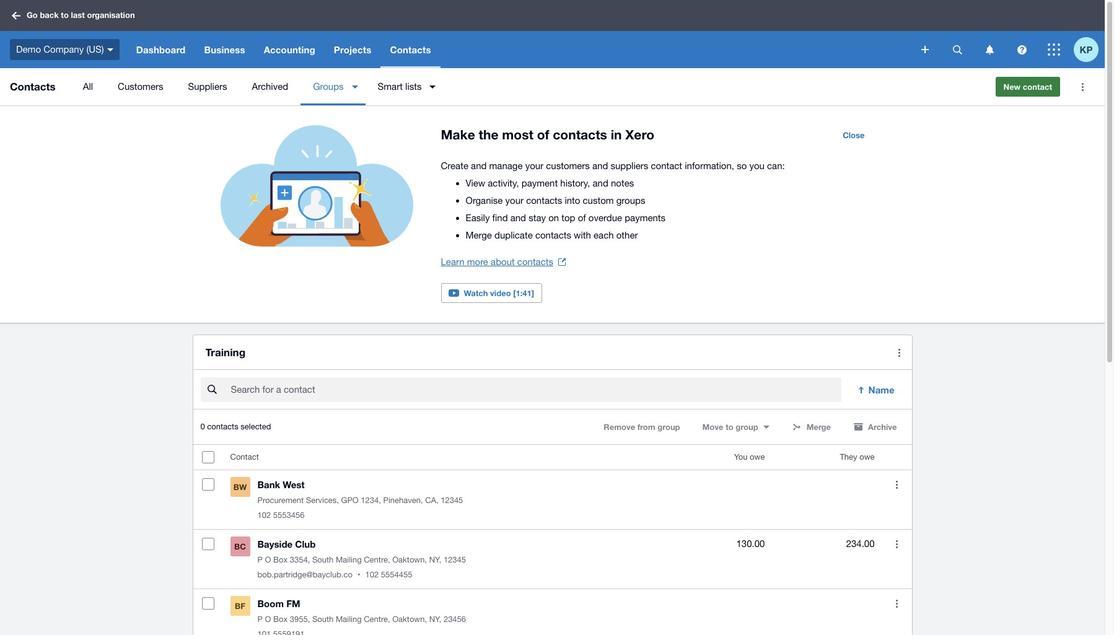 Task type: vqa. For each thing, say whether or not it's contained in the screenshot.
More row options image
yes



Task type: describe. For each thing, give the bounding box(es) containing it.
close button
[[836, 125, 873, 145]]

other
[[617, 230, 638, 241]]

most
[[502, 127, 534, 143]]

kp button
[[1074, 31, 1105, 68]]

go back to last organisation
[[27, 10, 135, 20]]

you
[[735, 453, 748, 462]]

make
[[441, 127, 475, 143]]

top
[[562, 213, 576, 223]]

1 more row options image from the top
[[897, 540, 898, 549]]

12345 inside bank west procurement services, gpo 1234, pinehaven, ca, 12345 102 5553456
[[441, 496, 463, 505]]

5553456
[[273, 511, 305, 520]]

accounting
[[264, 44, 315, 55]]

2 box from the top
[[273, 615, 288, 624]]

234.00 link
[[847, 537, 875, 552]]

2 ny, from the top
[[429, 615, 442, 624]]

and up duplicate
[[511, 213, 526, 223]]

•
[[358, 571, 361, 580]]

groups
[[313, 81, 344, 92]]

234.00
[[847, 539, 875, 549]]

go
[[27, 10, 38, 20]]

lists
[[406, 81, 422, 92]]

find
[[493, 213, 508, 223]]

remove from group button
[[597, 417, 688, 437]]

all button
[[70, 68, 105, 105]]

2 centre, from the top
[[364, 615, 390, 624]]

3 more row options button from the top
[[885, 592, 910, 616]]

notes
[[611, 178, 634, 188]]

groups
[[617, 195, 646, 206]]

groups button
[[301, 68, 366, 105]]

video
[[490, 288, 511, 298]]

gpo
[[341, 496, 359, 505]]

bank west procurement services, gpo 1234, pinehaven, ca, 12345 102 5553456
[[258, 479, 463, 520]]

bf
[[235, 602, 245, 611]]

2 south from the top
[[312, 615, 334, 624]]

contacts inside dropdown button
[[390, 44, 431, 55]]

custom
[[583, 195, 614, 206]]

demo
[[16, 44, 41, 54]]

create
[[441, 161, 469, 171]]

102 inside bank west procurement services, gpo 1234, pinehaven, ca, 12345 102 5553456
[[258, 511, 271, 520]]

102 inside bayside club p o box 3354, south mailing centre, oaktown, ny, 12345 bob.partridge@bayclub.co • 102 5554455
[[365, 571, 379, 580]]

archive button
[[846, 417, 905, 437]]

p inside bayside club p o box 3354, south mailing centre, oaktown, ny, 12345 bob.partridge@bayclub.co • 102 5554455
[[258, 556, 263, 565]]

owe for you owe
[[750, 453, 765, 462]]

1234,
[[361, 496, 381, 505]]

merge for merge
[[807, 422, 831, 432]]

overdue
[[589, 213, 623, 223]]

go back to last organisation link
[[7, 4, 142, 27]]

customers
[[546, 161, 590, 171]]

payment
[[522, 178, 558, 188]]

ny, inside bayside club p o box 3354, south mailing centre, oaktown, ny, 12345 bob.partridge@bayclub.co • 102 5554455
[[429, 556, 442, 565]]

with
[[574, 230, 591, 241]]

procurement
[[258, 496, 304, 505]]

so
[[737, 161, 747, 171]]

remove from group
[[604, 422, 681, 432]]

back
[[40, 10, 59, 20]]

smart
[[378, 81, 403, 92]]

you
[[750, 161, 765, 171]]

easily
[[466, 213, 490, 223]]

each
[[594, 230, 614, 241]]

1 vertical spatial contact
[[651, 161, 683, 171]]

oaktown, inside bayside club p o box 3354, south mailing centre, oaktown, ny, 12345 bob.partridge@bayclub.co • 102 5554455
[[393, 556, 427, 565]]

duplicate
[[495, 230, 533, 241]]

contacts down payment
[[526, 195, 562, 206]]

2 p from the top
[[258, 615, 263, 624]]

watch video [1:41] button
[[441, 283, 543, 303]]

svg image inside demo company (us) popup button
[[107, 48, 113, 51]]

archived
[[252, 81, 288, 92]]

they
[[840, 453, 858, 462]]

club
[[295, 539, 316, 550]]

0
[[201, 422, 205, 432]]

activity,
[[488, 178, 519, 188]]

on
[[549, 213, 559, 223]]

0 horizontal spatial of
[[537, 127, 550, 143]]

and left suppliers
[[593, 161, 608, 171]]

svg image inside go back to last organisation link
[[12, 11, 20, 20]]

organisation
[[87, 10, 135, 20]]

more row options image
[[897, 481, 898, 489]]

mailing inside bayside club p o box 3354, south mailing centre, oaktown, ny, 12345 bob.partridge@bayclub.co • 102 5554455
[[336, 556, 362, 565]]

2 o from the top
[[265, 615, 271, 624]]

remove
[[604, 422, 636, 432]]

into
[[565, 195, 581, 206]]

customers
[[118, 81, 163, 92]]

ca,
[[425, 496, 439, 505]]

customers button
[[105, 68, 176, 105]]

smart lists button
[[366, 68, 444, 105]]

merge button
[[785, 417, 839, 437]]

contacts down 'merge duplicate contacts with each other'
[[518, 257, 554, 267]]

business
[[204, 44, 245, 55]]

1 vertical spatial contacts
[[10, 80, 56, 93]]

merge duplicate contacts with each other
[[466, 230, 638, 241]]

the
[[479, 127, 499, 143]]

contacts button
[[381, 31, 441, 68]]

suppliers button
[[176, 68, 240, 105]]

easily find and stay on top of overdue payments
[[466, 213, 666, 223]]

information,
[[685, 161, 735, 171]]

business button
[[195, 31, 255, 68]]

new contact
[[1004, 82, 1053, 92]]

all
[[83, 81, 93, 92]]

they owe
[[840, 453, 875, 462]]

5554455
[[381, 571, 413, 580]]

and up view
[[471, 161, 487, 171]]



Task type: locate. For each thing, give the bounding box(es) containing it.
2 more row options button from the top
[[885, 532, 910, 557]]

0 vertical spatial ny,
[[429, 556, 442, 565]]

1 horizontal spatial owe
[[860, 453, 875, 462]]

merge left archive button
[[807, 422, 831, 432]]

of right "most" in the left top of the page
[[537, 127, 550, 143]]

p o box 3955, south mailing centre, oaktown, ny, 23456
[[258, 615, 466, 624]]

1 vertical spatial south
[[312, 615, 334, 624]]

0 vertical spatial of
[[537, 127, 550, 143]]

1 horizontal spatial contact
[[1024, 82, 1053, 92]]

o down bayside
[[265, 556, 271, 565]]

oaktown, up 5554455
[[393, 556, 427, 565]]

svg image
[[986, 45, 994, 54], [107, 48, 113, 51]]

box down bayside
[[273, 556, 288, 565]]

1 o from the top
[[265, 556, 271, 565]]

0 vertical spatial more row options button
[[885, 473, 910, 497]]

centre,
[[364, 556, 390, 565], [364, 615, 390, 624]]

actions menu image up name at the right bottom
[[888, 340, 912, 365]]

1 vertical spatial of
[[578, 213, 586, 223]]

name
[[869, 385, 895, 396]]

history,
[[561, 178, 590, 188]]

new
[[1004, 82, 1021, 92]]

box down boom fm
[[273, 615, 288, 624]]

menu containing all
[[70, 68, 986, 105]]

0 vertical spatial 102
[[258, 511, 271, 520]]

1 ny, from the top
[[429, 556, 442, 565]]

in
[[611, 127, 622, 143]]

more row options button
[[885, 473, 910, 497], [885, 532, 910, 557], [885, 592, 910, 616]]

centre, inside bayside club p o box 3354, south mailing centre, oaktown, ny, 12345 bob.partridge@bayclub.co • 102 5554455
[[364, 556, 390, 565]]

1 horizontal spatial contacts
[[390, 44, 431, 55]]

more row options button for west
[[885, 473, 910, 497]]

0 vertical spatial box
[[273, 556, 288, 565]]

group for remove from group
[[658, 422, 681, 432]]

1 horizontal spatial actions menu image
[[1071, 74, 1096, 99]]

bank
[[258, 479, 280, 491]]

group inside popup button
[[736, 422, 759, 432]]

group for move to group
[[736, 422, 759, 432]]

1 vertical spatial your
[[506, 195, 524, 206]]

contacts down on
[[536, 230, 572, 241]]

p down bayside
[[258, 556, 263, 565]]

12345 up '23456'
[[444, 556, 466, 565]]

0 vertical spatial contact
[[1024, 82, 1053, 92]]

3955,
[[290, 615, 310, 624]]

contacts
[[553, 127, 608, 143], [526, 195, 562, 206], [536, 230, 572, 241], [518, 257, 554, 267], [207, 422, 239, 432]]

dashboard
[[136, 44, 186, 55]]

0 vertical spatial oaktown,
[[393, 556, 427, 565]]

close
[[843, 130, 865, 140]]

2 owe from the left
[[860, 453, 875, 462]]

kp
[[1080, 44, 1093, 55]]

move
[[703, 422, 724, 432]]

accounting button
[[255, 31, 325, 68]]

bayside club p o box 3354, south mailing centre, oaktown, ny, 12345 bob.partridge@bayclub.co • 102 5554455
[[258, 539, 466, 580]]

oaktown,
[[393, 556, 427, 565], [393, 615, 427, 624]]

o down the boom
[[265, 615, 271, 624]]

0 vertical spatial p
[[258, 556, 263, 565]]

0 horizontal spatial contacts
[[10, 80, 56, 93]]

1 horizontal spatial group
[[736, 422, 759, 432]]

banner containing kp
[[0, 0, 1105, 68]]

demo company (us) button
[[0, 31, 127, 68]]

1 mailing from the top
[[336, 556, 362, 565]]

stay
[[529, 213, 546, 223]]

0 horizontal spatial contact
[[651, 161, 683, 171]]

0 vertical spatial contacts
[[390, 44, 431, 55]]

2 oaktown, from the top
[[393, 615, 427, 624]]

1 vertical spatial 12345
[[444, 556, 466, 565]]

1 south from the top
[[312, 556, 334, 565]]

owe right they
[[860, 453, 875, 462]]

2 mailing from the top
[[336, 615, 362, 624]]

your up payment
[[526, 161, 544, 171]]

south right the 3955,
[[312, 615, 334, 624]]

1 more row options button from the top
[[885, 473, 910, 497]]

actions menu image down kp
[[1071, 74, 1096, 99]]

0 vertical spatial your
[[526, 161, 544, 171]]

102 down procurement
[[258, 511, 271, 520]]

0 horizontal spatial merge
[[466, 230, 492, 241]]

contacts down demo
[[10, 80, 56, 93]]

merge down easily on the left of page
[[466, 230, 492, 241]]

learn
[[441, 257, 465, 267]]

boom fm
[[258, 598, 300, 610]]

1 p from the top
[[258, 556, 263, 565]]

1 vertical spatial ny,
[[429, 615, 442, 624]]

1 horizontal spatial your
[[526, 161, 544, 171]]

1 horizontal spatial merge
[[807, 422, 831, 432]]

you owe
[[735, 453, 765, 462]]

1 horizontal spatial to
[[726, 422, 734, 432]]

to left last
[[61, 10, 69, 20]]

12345 right ca,
[[441, 496, 463, 505]]

to inside banner
[[61, 10, 69, 20]]

130.00
[[737, 539, 765, 549]]

group right from
[[658, 422, 681, 432]]

1 owe from the left
[[750, 453, 765, 462]]

1 vertical spatial merge
[[807, 422, 831, 432]]

1 horizontal spatial 102
[[365, 571, 379, 580]]

more
[[467, 257, 489, 267]]

1 vertical spatial more row options button
[[885, 532, 910, 557]]

group
[[658, 422, 681, 432], [736, 422, 759, 432]]

0 horizontal spatial group
[[658, 422, 681, 432]]

0 horizontal spatial svg image
[[107, 48, 113, 51]]

mailing down • on the bottom of the page
[[336, 615, 362, 624]]

contacts up lists
[[390, 44, 431, 55]]

more row options image
[[897, 540, 898, 549], [897, 600, 898, 608]]

merge inside button
[[807, 422, 831, 432]]

view activity, payment history, and notes
[[466, 178, 634, 188]]

0 horizontal spatial 102
[[258, 511, 271, 520]]

ny,
[[429, 556, 442, 565], [429, 615, 442, 624]]

watch
[[464, 288, 488, 298]]

xero
[[626, 127, 655, 143]]

from
[[638, 422, 656, 432]]

to right 'move' at the right of page
[[726, 422, 734, 432]]

0 vertical spatial actions menu image
[[1071, 74, 1096, 99]]

1 vertical spatial more row options image
[[897, 600, 898, 608]]

contact right new
[[1024, 82, 1053, 92]]

1 vertical spatial to
[[726, 422, 734, 432]]

1 vertical spatial box
[[273, 615, 288, 624]]

contacts up customers
[[553, 127, 608, 143]]

svg image
[[12, 11, 20, 20], [1048, 43, 1061, 56], [953, 45, 963, 54], [1018, 45, 1027, 54], [922, 46, 929, 53]]

1 vertical spatial 102
[[365, 571, 379, 580]]

0 vertical spatial mailing
[[336, 556, 362, 565]]

new contact button
[[996, 77, 1061, 97]]

centre, up 5554455
[[364, 556, 390, 565]]

ny, left '23456'
[[429, 615, 442, 624]]

contacts
[[390, 44, 431, 55], [10, 80, 56, 93]]

suppliers
[[188, 81, 227, 92]]

bob.partridge@bayclub.co
[[258, 571, 353, 580]]

of right "top"
[[578, 213, 586, 223]]

(us)
[[86, 44, 104, 54]]

organise your contacts into custom groups
[[466, 195, 646, 206]]

make the most of contacts in xero
[[441, 127, 655, 143]]

merge for merge duplicate contacts with each other
[[466, 230, 492, 241]]

bayside
[[258, 539, 293, 550]]

2 group from the left
[[736, 422, 759, 432]]

archive
[[869, 422, 897, 432]]

of
[[537, 127, 550, 143], [578, 213, 586, 223]]

contacts right 0
[[207, 422, 239, 432]]

learn more about contacts
[[441, 257, 554, 267]]

contact list table element
[[193, 445, 912, 636]]

projects button
[[325, 31, 381, 68]]

more row options button for club
[[885, 532, 910, 557]]

3354,
[[290, 556, 310, 565]]

ny, down ca,
[[429, 556, 442, 565]]

0 vertical spatial centre,
[[364, 556, 390, 565]]

2 more row options image from the top
[[897, 600, 898, 608]]

0 horizontal spatial your
[[506, 195, 524, 206]]

1 vertical spatial oaktown,
[[393, 615, 427, 624]]

2 vertical spatial more row options button
[[885, 592, 910, 616]]

1 horizontal spatial of
[[578, 213, 586, 223]]

dashboard link
[[127, 31, 195, 68]]

1 vertical spatial p
[[258, 615, 263, 624]]

learn more about contacts link
[[441, 254, 566, 271]]

boom
[[258, 598, 284, 610]]

p down the boom
[[258, 615, 263, 624]]

name button
[[849, 378, 905, 403]]

pinehaven,
[[383, 496, 423, 505]]

actions menu image
[[1071, 74, 1096, 99], [888, 340, 912, 365]]

0 horizontal spatial to
[[61, 10, 69, 20]]

owe for they owe
[[860, 453, 875, 462]]

your down 'activity,'
[[506, 195, 524, 206]]

services,
[[306, 496, 339, 505]]

0 vertical spatial 12345
[[441, 496, 463, 505]]

0 vertical spatial south
[[312, 556, 334, 565]]

south inside bayside club p o box 3354, south mailing centre, oaktown, ny, 12345 bob.partridge@bayclub.co • 102 5554455
[[312, 556, 334, 565]]

view
[[466, 178, 486, 188]]

owe right you
[[750, 453, 765, 462]]

and
[[471, 161, 487, 171], [593, 161, 608, 171], [593, 178, 609, 188], [511, 213, 526, 223]]

oaktown, left '23456'
[[393, 615, 427, 624]]

your
[[526, 161, 544, 171], [506, 195, 524, 206]]

0 vertical spatial merge
[[466, 230, 492, 241]]

owe
[[750, 453, 765, 462], [860, 453, 875, 462]]

group up you owe
[[736, 422, 759, 432]]

1 vertical spatial mailing
[[336, 615, 362, 624]]

p
[[258, 556, 263, 565], [258, 615, 263, 624]]

contact right suppliers
[[651, 161, 683, 171]]

demo company (us)
[[16, 44, 104, 54]]

1 vertical spatial actions menu image
[[888, 340, 912, 365]]

banner
[[0, 0, 1105, 68]]

1 box from the top
[[273, 556, 288, 565]]

0 horizontal spatial owe
[[750, 453, 765, 462]]

organise
[[466, 195, 503, 206]]

102
[[258, 511, 271, 520], [365, 571, 379, 580]]

contact inside button
[[1024, 82, 1053, 92]]

last
[[71, 10, 85, 20]]

centre, down 5554455
[[364, 615, 390, 624]]

can:
[[768, 161, 785, 171]]

1 group from the left
[[658, 422, 681, 432]]

group inside button
[[658, 422, 681, 432]]

1 oaktown, from the top
[[393, 556, 427, 565]]

1 centre, from the top
[[364, 556, 390, 565]]

move to group
[[703, 422, 759, 432]]

0 horizontal spatial actions menu image
[[888, 340, 912, 365]]

o inside bayside club p o box 3354, south mailing centre, oaktown, ny, 12345 bob.partridge@bayclub.co • 102 5554455
[[265, 556, 271, 565]]

1 horizontal spatial svg image
[[986, 45, 994, 54]]

102 right • on the bottom of the page
[[365, 571, 379, 580]]

to inside popup button
[[726, 422, 734, 432]]

box inside bayside club p o box 3354, south mailing centre, oaktown, ny, 12345 bob.partridge@bayclub.co • 102 5554455
[[273, 556, 288, 565]]

menu
[[70, 68, 986, 105]]

box
[[273, 556, 288, 565], [273, 615, 288, 624]]

1 vertical spatial centre,
[[364, 615, 390, 624]]

mailing up • on the bottom of the page
[[336, 556, 362, 565]]

mailing
[[336, 556, 362, 565], [336, 615, 362, 624]]

12345 inside bayside club p o box 3354, south mailing centre, oaktown, ny, 12345 bob.partridge@bayclub.co • 102 5554455
[[444, 556, 466, 565]]

fm
[[287, 598, 300, 610]]

0 vertical spatial more row options image
[[897, 540, 898, 549]]

0 vertical spatial to
[[61, 10, 69, 20]]

1 vertical spatial o
[[265, 615, 271, 624]]

south right 3354,
[[312, 556, 334, 565]]

Search for a contact field
[[230, 378, 842, 402]]

0 vertical spatial o
[[265, 556, 271, 565]]

and up custom at the right of the page
[[593, 178, 609, 188]]



